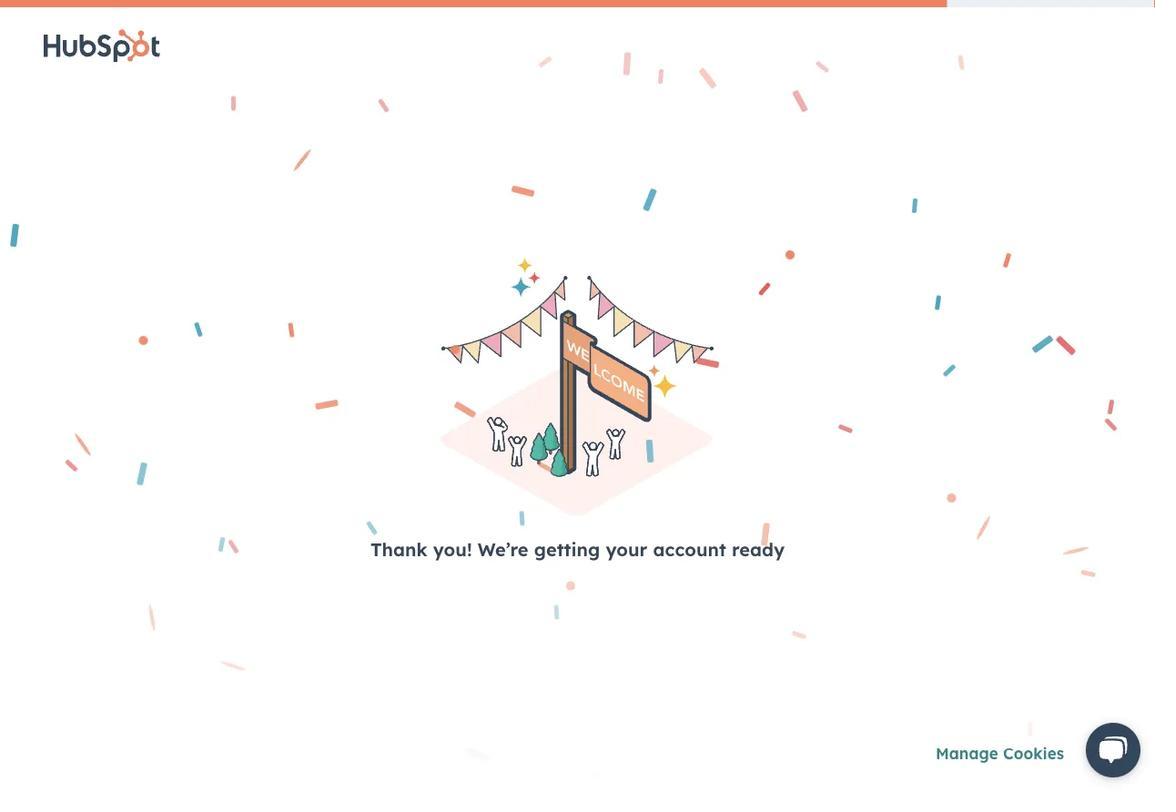 Task type: locate. For each thing, give the bounding box(es) containing it.
manage
[[936, 744, 998, 763]]

you!
[[433, 538, 472, 561]]

manage cookies link
[[936, 744, 1064, 763]]

getting
[[534, 538, 600, 561]]

cookies
[[1003, 744, 1064, 763]]

chat widget region
[[1064, 705, 1155, 792]]

ready
[[732, 538, 785, 561]]

account
[[653, 538, 726, 561]]

we're
[[478, 538, 529, 561]]

manage cookies
[[936, 744, 1064, 763]]



Task type: vqa. For each thing, say whether or not it's contained in the screenshot.
the search hubspot SEARCH BOX
no



Task type: describe. For each thing, give the bounding box(es) containing it.
step 9 of 10 progress bar
[[0, 0, 947, 7]]

thank
[[370, 538, 427, 561]]

hubspot image
[[44, 29, 160, 62]]

thank you! we're getting your account ready
[[370, 538, 785, 561]]

your
[[606, 538, 648, 561]]



